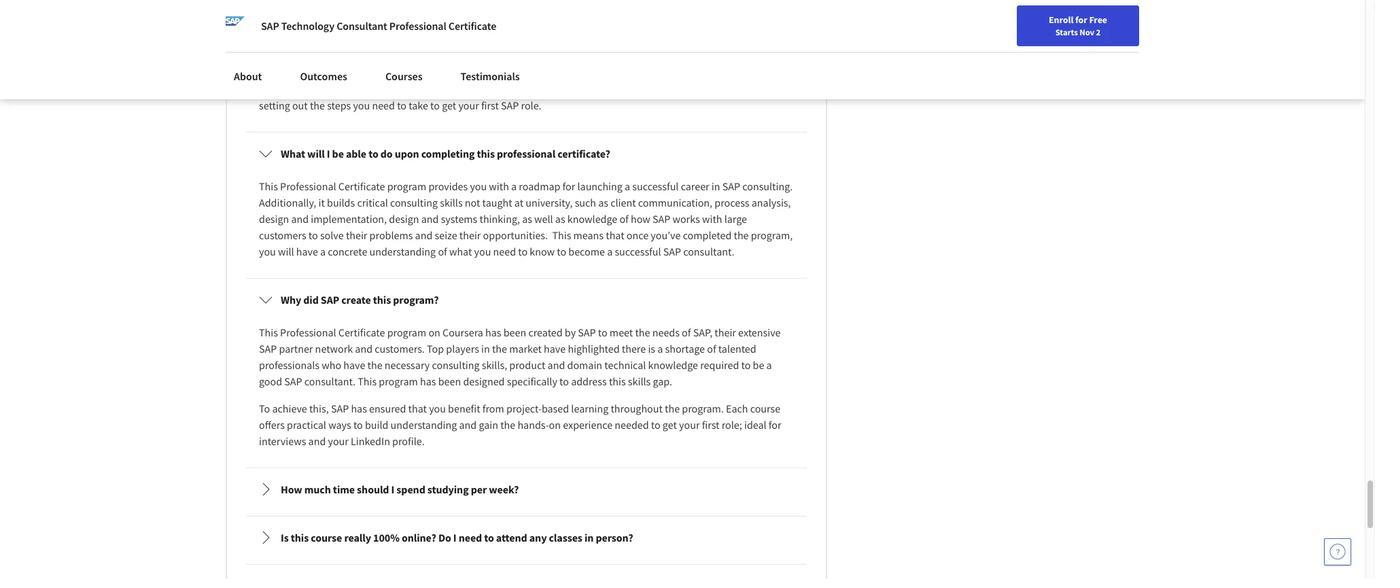 Task type: describe. For each thing, give the bounding box(es) containing it.
problems
[[370, 228, 413, 242]]

0 horizontal spatial as
[[522, 212, 532, 226]]

english
[[1104, 15, 1137, 29]]

online?
[[402, 531, 436, 544]]

to right ways
[[353, 418, 363, 432]]

customers
[[259, 228, 306, 242]]

2 horizontal spatial as
[[598, 196, 608, 209]]

starts
[[1055, 27, 1078, 37]]

2 vertical spatial i
[[453, 531, 457, 544]]

you up 'plan'
[[759, 50, 776, 63]]

for inside enroll for free starts nov 2
[[1075, 14, 1087, 26]]

of up shortage
[[682, 326, 691, 339]]

the down customers.
[[367, 358, 382, 372]]

to right the know
[[557, 245, 566, 258]]

shortage
[[665, 342, 705, 355]]

will inside dropdown button
[[307, 147, 325, 160]]

to right needed
[[651, 418, 661, 432]]

create inside course 7 – becoming a certified sap professional – specifically focuses on what sap career options are open to you once you've completed this professional certificate. you'll explore the career development resources that are available, build your resume, and get interview practice. plus, you'll create your own sap career development plan setting out the steps you need to take to get your first sap role.
[[566, 82, 594, 96]]

launching
[[577, 179, 623, 193]]

1 horizontal spatial as
[[555, 212, 565, 226]]

career down the focuses
[[575, 66, 604, 79]]

program for help
[[349, 17, 390, 31]]

this down well
[[552, 228, 571, 242]]

0 vertical spatial get
[[412, 82, 426, 96]]

what will i be able to do upon completing this professional certificate?
[[281, 147, 610, 160]]

plus,
[[514, 82, 536, 96]]

that inside course 7 – becoming a certified sap professional – specifically focuses on what sap career options are open to you once you've completed this professional certificate. you'll explore the career development resources that are available, build your resume, and get interview practice. plus, you'll create your own sap career development plan setting out the steps you need to take to get your first sap role.
[[715, 66, 733, 79]]

certificate for on
[[338, 326, 385, 339]]

the down the focuses
[[558, 66, 573, 79]]

does
[[304, 17, 327, 31]]

sap up own
[[618, 50, 636, 63]]

available,
[[259, 82, 303, 96]]

first inside course 7 – becoming a certified sap professional – specifically focuses on what sap career options are open to you once you've completed this professional certificate. you'll explore the career development resources that are available, build your resume, and get interview practice. plus, you'll create your own sap career development plan setting out the steps you need to take to get your first sap role.
[[481, 99, 499, 112]]

find your new career link
[[981, 14, 1080, 31]]

1 vertical spatial successful
[[615, 245, 661, 258]]

your left own
[[596, 82, 617, 96]]

2 horizontal spatial has
[[485, 326, 501, 339]]

0 horizontal spatial been
[[438, 375, 461, 388]]

sap up "process"
[[722, 179, 740, 193]]

professional up take
[[385, 66, 441, 79]]

program down necessary
[[379, 375, 418, 388]]

find your new career
[[988, 16, 1073, 28]]

enroll
[[1049, 14, 1074, 26]]

sap right how
[[653, 212, 670, 226]]

have inside this professional certificate program provides you with a roadmap for launching a successful career in sap consulting. additionally, it builds critical consulting skills not taught at university, such as client communication, process analysis, design and implementation, design and systems thinking, as well as knowledge of how sap works with large customers to solve their problems and seize their opportunities.  this means that once you've completed the program, you will have a concrete understanding of what you need to know to become a successful sap consultant.
[[296, 245, 318, 258]]

do
[[438, 531, 451, 544]]

0 vertical spatial i
[[327, 147, 330, 160]]

that inside this professional certificate program provides you with a roadmap for launching a successful career in sap consulting. additionally, it builds critical consulting skills not taught at university, such as client communication, process analysis, design and implementation, design and systems thinking, as well as knowledge of how sap works with large customers to solve their problems and seize their opportunities.  this means that once you've completed the program, you will have a concrete understanding of what you need to know to become a successful sap consultant.
[[606, 228, 624, 242]]

meet
[[610, 326, 633, 339]]

search
[[491, 17, 522, 31]]

and left seize
[[415, 228, 433, 242]]

good
[[259, 375, 282, 388]]

skills inside this professional certificate program on coursera has been created by sap to meet the needs of sap, their extensive sap partner network and customers. top players in the market have highlighted there is a shortage of talented professionals who have the necessary consulting skills, product and domain technical knowledge required to be a good sap consultant. this program has been designed specifically to address this skills gap.
[[628, 375, 651, 388]]

per
[[471, 483, 487, 496]]

professional up certificate.
[[424, 50, 481, 63]]

created
[[528, 326, 563, 339]]

completed inside this professional certificate program provides you with a roadmap for launching a successful career in sap consulting. additionally, it builds critical consulting skills not taught at university, such as client communication, process analysis, design and implementation, design and systems thinking, as well as knowledge of how sap works with large customers to solve their problems and seize their opportunities.  this means that once you've completed the program, you will have a concrete understanding of what you need to know to become a successful sap consultant.
[[683, 228, 732, 242]]

you inside to achieve this, sap has ensured that you benefit from project-based learning throughout the program. each course offers practical ways to build understanding and gain the hands-on experience needed to get your first role; ideal for interviews and your linkedin profile.
[[429, 402, 446, 415]]

be inside this professional certificate program on coursera has been created by sap to meet the needs of sap, their extensive sap partner network and customers. top players in the market have highlighted there is a shortage of talented professionals who have the necessary consulting skills, product and domain technical knowledge required to be a good sap consultant. this program has been designed specifically to address this skills gap.
[[753, 358, 764, 372]]

of down client
[[620, 212, 629, 226]]

certificate for provides
[[338, 179, 385, 193]]

a right the is
[[657, 342, 663, 355]]

based
[[542, 402, 569, 415]]

there
[[622, 342, 646, 355]]

the inside dropdown button
[[456, 17, 471, 31]]

on inside course 7 – becoming a certified sap professional – specifically focuses on what sap career options are open to you once you've completed this professional certificate. you'll explore the career development resources that are available, build your resume, and get interview practice. plus, you'll create your own sap career development plan setting out the steps you need to take to get your first sap role.
[[579, 50, 591, 63]]

partner
[[279, 342, 313, 355]]

english button
[[1080, 0, 1162, 44]]

this inside how does this program help me with the job search process? dropdown button
[[329, 17, 347, 31]]

1 vertical spatial get
[[442, 99, 456, 112]]

communication,
[[638, 196, 712, 209]]

program for provides
[[387, 179, 426, 193]]

course inside to achieve this, sap has ensured that you benefit from project-based learning throughout the program. each course offers practical ways to build understanding and gain the hands-on experience needed to get your first role; ideal for interviews and your linkedin profile.
[[750, 402, 781, 415]]

consulting inside this professional certificate program provides you with a roadmap for launching a successful career in sap consulting. additionally, it builds critical consulting skills not taught at university, such as client communication, process analysis, design and implementation, design and systems thinking, as well as knowledge of how sap works with large customers to solve their problems and seize their opportunities.  this means that once you've completed the program, you will have a concrete understanding of what you need to know to become a successful sap consultant.
[[390, 196, 438, 209]]

own
[[619, 82, 638, 96]]

you up not
[[470, 179, 487, 193]]

is
[[281, 531, 289, 544]]

to right 'open'
[[748, 50, 757, 63]]

implementation,
[[311, 212, 387, 226]]

with for a
[[489, 179, 509, 193]]

7
[[293, 50, 298, 63]]

1 – from the left
[[300, 50, 306, 63]]

seize
[[435, 228, 457, 242]]

a up client
[[625, 179, 630, 193]]

career left options
[[638, 50, 667, 63]]

to down talented
[[741, 358, 751, 372]]

0 vertical spatial successful
[[632, 179, 679, 193]]

did
[[303, 293, 319, 307]]

the up there
[[635, 326, 650, 339]]

required
[[700, 358, 739, 372]]

out
[[292, 99, 308, 112]]

nov
[[1080, 27, 1095, 37]]

concrete
[[328, 245, 367, 258]]

once inside course 7 – becoming a certified sap professional – specifically focuses on what sap career options are open to you once you've completed this professional certificate. you'll explore the career development resources that are available, build your resume, and get interview practice. plus, you'll create your own sap career development plan setting out the steps you need to take to get your first sap role.
[[259, 66, 281, 79]]

to left the "do"
[[369, 147, 378, 160]]

a right the become
[[607, 245, 613, 258]]

you down thinking, at left
[[474, 245, 491, 258]]

network
[[315, 342, 353, 355]]

gap.
[[653, 375, 672, 388]]

role.
[[521, 99, 541, 112]]

plan
[[754, 82, 774, 96]]

technology
[[281, 19, 334, 33]]

1 horizontal spatial have
[[343, 358, 365, 372]]

course
[[259, 50, 291, 63]]

first inside to achieve this, sap has ensured that you benefit from project-based learning throughout the program. each course offers practical ways to build understanding and gain the hands-on experience needed to get your first role; ideal for interviews and your linkedin profile.
[[702, 418, 720, 432]]

specifically inside course 7 – becoming a certified sap professional – specifically focuses on what sap career options are open to you once you've completed this professional certificate. you'll explore the career development resources that are available, build your resume, and get interview practice. plus, you'll create your own sap career development plan setting out the steps you need to take to get your first sap role.
[[490, 50, 541, 63]]

offers
[[259, 418, 285, 432]]

the right gain
[[500, 418, 515, 432]]

to
[[259, 402, 270, 415]]

able
[[346, 147, 366, 160]]

you'll
[[495, 66, 520, 79]]

a inside course 7 – becoming a certified sap professional – specifically focuses on what sap career options are open to you once you've completed this professional certificate. you'll explore the career development resources that are available, build your resume, and get interview practice. plus, you'll create your own sap career development plan setting out the steps you need to take to get your first sap role.
[[356, 50, 361, 63]]

sap image
[[226, 16, 245, 35]]

talented
[[718, 342, 756, 355]]

and right network
[[355, 342, 373, 355]]

focuses
[[543, 50, 577, 63]]

1 list item from the top
[[246, 0, 807, 3]]

studying
[[427, 483, 469, 496]]

to left meet
[[598, 326, 607, 339]]

completed inside course 7 – becoming a certified sap professional – specifically focuses on what sap career options are open to you once you've completed this professional certificate. you'll explore the career development resources that are available, build your resume, and get interview practice. plus, you'll create your own sap career development plan setting out the steps you need to take to get your first sap role.
[[315, 66, 364, 79]]

1 design from the left
[[259, 212, 289, 226]]

sap up course
[[261, 19, 279, 33]]

project-
[[506, 402, 542, 415]]

spend
[[397, 483, 425, 496]]

2 design from the left
[[389, 212, 419, 226]]

setting
[[259, 99, 290, 112]]

this inside is this course really 100% online? do i need to attend any classes in person? dropdown button
[[291, 531, 309, 544]]

explore
[[522, 66, 556, 79]]

why
[[281, 293, 301, 307]]

your down interview
[[458, 99, 479, 112]]

sap down professionals
[[284, 375, 302, 388]]

to left solve
[[308, 228, 318, 242]]

practical
[[287, 418, 326, 432]]

how for how much time should i spend studying per week?
[[281, 483, 302, 496]]

your down 'program.'
[[679, 418, 700, 432]]

each
[[726, 402, 748, 415]]

sap right own
[[641, 82, 658, 96]]

and inside course 7 – becoming a certified sap professional – specifically focuses on what sap career options are open to you once you've completed this professional certificate. you'll explore the career development resources that are available, build your resume, and get interview practice. plus, you'll create your own sap career development plan setting out the steps you need to take to get your first sap role.
[[392, 82, 410, 96]]

about link
[[226, 61, 270, 91]]

the right out
[[310, 99, 325, 112]]

1 vertical spatial i
[[391, 483, 394, 496]]

solve
[[320, 228, 344, 242]]

sap left role.
[[501, 99, 519, 112]]

analysis,
[[752, 196, 791, 209]]

2 – from the left
[[483, 50, 488, 63]]

a down extensive
[[766, 358, 772, 372]]

you down resume,
[[353, 99, 370, 112]]

help center image
[[1330, 544, 1346, 560]]

professional up certified
[[389, 19, 446, 33]]

1 horizontal spatial been
[[504, 326, 526, 339]]

and left domain at the left of the page
[[548, 358, 565, 372]]

1 horizontal spatial are
[[736, 66, 750, 79]]

works
[[673, 212, 700, 226]]

coursera
[[443, 326, 483, 339]]

to left address at the left bottom
[[560, 375, 569, 388]]

career inside this professional certificate program provides you with a roadmap for launching a successful career in sap consulting. additionally, it builds critical consulting skills not taught at university, such as client communication, process analysis, design and implementation, design and systems thinking, as well as knowledge of how sap works with large customers to solve their problems and seize their opportunities.  this means that once you've completed the program, you will have a concrete understanding of what you need to know to become a successful sap consultant.
[[681, 179, 709, 193]]

to achieve this, sap has ensured that you benefit from project-based learning throughout the program. each course offers practical ways to build understanding and gain the hands-on experience needed to get your first role; ideal for interviews and your linkedin profile.
[[259, 402, 784, 448]]

players
[[446, 342, 479, 355]]

much
[[304, 483, 331, 496]]

on inside to achieve this, sap has ensured that you benefit from project-based learning throughout the program. each course offers practical ways to build understanding and gain the hands-on experience needed to get your first role; ideal for interviews and your linkedin profile.
[[549, 418, 561, 432]]

upon
[[395, 147, 419, 160]]

skills inside this professional certificate program provides you with a roadmap for launching a successful career in sap consulting. additionally, it builds critical consulting skills not taught at university, such as client communication, process analysis, design and implementation, design and systems thinking, as well as knowledge of how sap works with large customers to solve their problems and seize their opportunities.  this means that once you've completed the program, you will have a concrete understanding of what you need to know to become a successful sap consultant.
[[440, 196, 463, 209]]

linkedin
[[351, 434, 390, 448]]

top
[[427, 342, 444, 355]]

needs
[[652, 326, 680, 339]]

of up required
[[707, 342, 716, 355]]

understanding inside to achieve this, sap has ensured that you benefit from project-based learning throughout the program. each course offers practical ways to build understanding and gain the hands-on experience needed to get your first role; ideal for interviews and your linkedin profile.
[[391, 418, 457, 432]]

outcomes
[[300, 69, 347, 83]]

this up additionally,
[[259, 179, 278, 193]]

the inside this professional certificate program provides you with a roadmap for launching a successful career in sap consulting. additionally, it builds critical consulting skills not taught at university, such as client communication, process analysis, design and implementation, design and systems thinking, as well as knowledge of how sap works with large customers to solve their problems and seize their opportunities.  this means that once you've completed the program, you will have a concrete understanding of what you need to know to become a successful sap consultant.
[[734, 228, 749, 242]]

should
[[357, 483, 389, 496]]

your down ways
[[328, 434, 349, 448]]

need inside this professional certificate program provides you with a roadmap for launching a successful career in sap consulting. additionally, it builds critical consulting skills not taught at university, such as client communication, process analysis, design and implementation, design and systems thinking, as well as knowledge of how sap works with large customers to solve their problems and seize their opportunities.  this means that once you've completed the program, you will have a concrete understanding of what you need to know to become a successful sap consultant.
[[493, 245, 516, 258]]

1 horizontal spatial their
[[459, 228, 481, 242]]

ensured
[[369, 402, 406, 415]]

how does this program help me with the job search process?
[[281, 17, 565, 31]]

a up the at
[[511, 179, 517, 193]]

career down resources
[[661, 82, 689, 96]]

your right find
[[1007, 16, 1025, 28]]

role;
[[722, 418, 742, 432]]

in inside this professional certificate program provides you with a roadmap for launching a successful career in sap consulting. additionally, it builds critical consulting skills not taught at university, such as client communication, process analysis, design and implementation, design and systems thinking, as well as knowledge of how sap works with large customers to solve their problems and seize their opportunities.  this means that once you've completed the program, you will have a concrete understanding of what you need to know to become a successful sap consultant.
[[712, 179, 720, 193]]

a down solve
[[320, 245, 326, 258]]

process?
[[524, 17, 565, 31]]

open
[[722, 50, 746, 63]]

experience
[[563, 418, 613, 432]]

sap down "works"
[[663, 245, 681, 258]]

1 horizontal spatial has
[[420, 375, 436, 388]]

program?
[[393, 293, 439, 307]]

what will i be able to do upon completing this professional certificate? button
[[248, 135, 805, 173]]

program for on
[[387, 326, 426, 339]]

sap up professionals
[[259, 342, 277, 355]]

once inside this professional certificate program provides you with a roadmap for launching a successful career in sap consulting. additionally, it builds critical consulting skills not taught at university, such as client communication, process analysis, design and implementation, design and systems thinking, as well as knowledge of how sap works with large customers to solve their problems and seize their opportunities.  this means that once you've completed the program, you will have a concrete understanding of what you need to know to become a successful sap consultant.
[[627, 228, 649, 242]]

needed
[[615, 418, 649, 432]]



Task type: vqa. For each thing, say whether or not it's contained in the screenshot.
THE ROLE; on the right of page
yes



Task type: locate. For each thing, give the bounding box(es) containing it.
a
[[356, 50, 361, 63], [511, 179, 517, 193], [625, 179, 630, 193], [320, 245, 326, 258], [607, 245, 613, 258], [657, 342, 663, 355], [766, 358, 772, 372]]

in inside dropdown button
[[585, 531, 594, 544]]

1 horizontal spatial need
[[459, 531, 482, 544]]

program up customers.
[[387, 326, 426, 339]]

as
[[598, 196, 608, 209], [522, 212, 532, 226], [555, 212, 565, 226]]

0 vertical spatial how
[[281, 17, 302, 31]]

consultant. down "works"
[[683, 245, 735, 258]]

program inside this professional certificate program provides you with a roadmap for launching a successful career in sap consulting. additionally, it builds critical consulting skills not taught at university, such as client communication, process analysis, design and implementation, design and systems thinking, as well as knowledge of how sap works with large customers to solve their problems and seize their opportunities.  this means that once you've completed the program, you will have a concrete understanding of what you need to know to become a successful sap consultant.
[[387, 179, 426, 193]]

as down launching
[[598, 196, 608, 209]]

to left take
[[397, 99, 407, 112]]

2 horizontal spatial their
[[715, 326, 736, 339]]

0 vertical spatial consulting
[[390, 196, 438, 209]]

course 7 – becoming a certified sap professional – specifically focuses on what sap career options are open to you once you've completed this professional certificate. you'll explore the career development resources that are available, build your resume, and get interview practice. plus, you'll create your own sap career development plan setting out the steps you need to take to get your first sap role.
[[259, 50, 778, 112]]

0 vertical spatial knowledge
[[567, 212, 617, 226]]

do
[[381, 147, 393, 160]]

certificate inside this professional certificate program provides you with a roadmap for launching a successful career in sap consulting. additionally, it builds critical consulting skills not taught at university, such as client communication, process analysis, design and implementation, design and systems thinking, as well as knowledge of how sap works with large customers to solve their problems and seize their opportunities.  this means that once you've completed the program, you will have a concrete understanding of what you need to know to become a successful sap consultant.
[[338, 179, 385, 193]]

0 vertical spatial in
[[712, 179, 720, 193]]

1 how from the top
[[281, 17, 302, 31]]

this inside why did sap create this program? dropdown button
[[373, 293, 391, 307]]

understanding
[[369, 245, 436, 258], [391, 418, 457, 432]]

will
[[307, 147, 325, 160], [278, 245, 294, 258]]

knowledge up "gap."
[[648, 358, 698, 372]]

this inside what will i be able to do upon completing this professional certificate? dropdown button
[[477, 147, 495, 160]]

university,
[[526, 196, 573, 209]]

0 horizontal spatial skills
[[440, 196, 463, 209]]

in inside this professional certificate program on coursera has been created by sap to meet the needs of sap, their extensive sap partner network and customers. top players in the market have highlighted there is a shortage of talented professionals who have the necessary consulting skills, product and domain technical knowledge required to be a good sap consultant. this program has been designed specifically to address this skills gap.
[[481, 342, 490, 355]]

completed
[[315, 66, 364, 79], [683, 228, 732, 242]]

take
[[409, 99, 428, 112]]

– up testimonials
[[483, 50, 488, 63]]

this inside this professional certificate program on coursera has been created by sap to meet the needs of sap, their extensive sap partner network and customers. top players in the market have highlighted there is a shortage of talented professionals who have the necessary consulting skills, product and domain technical knowledge required to be a good sap consultant. this program has been designed specifically to address this skills gap.
[[609, 375, 626, 388]]

professional inside this professional certificate program provides you with a roadmap for launching a successful career in sap consulting. additionally, it builds critical consulting skills not taught at university, such as client communication, process analysis, design and implementation, design and systems thinking, as well as knowledge of how sap works with large customers to solve their problems and seize their opportunities.  this means that once you've completed the program, you will have a concrete understanding of what you need to know to become a successful sap consultant.
[[280, 179, 336, 193]]

their up talented
[[715, 326, 736, 339]]

1 vertical spatial understanding
[[391, 418, 457, 432]]

build inside to achieve this, sap has ensured that you benefit from project-based learning throughout the program. each course offers practical ways to build understanding and gain the hands-on experience needed to get your first role; ideal for interviews and your linkedin profile.
[[365, 418, 388, 432]]

1 horizontal spatial will
[[307, 147, 325, 160]]

0 horizontal spatial has
[[351, 402, 367, 415]]

development
[[606, 66, 667, 79], [691, 82, 752, 96]]

with left large
[[702, 212, 722, 226]]

0 vertical spatial build
[[305, 82, 328, 96]]

be down talented
[[753, 358, 764, 372]]

additionally,
[[259, 196, 316, 209]]

0 horizontal spatial are
[[706, 50, 720, 63]]

and down practical
[[308, 434, 326, 448]]

specifically inside this professional certificate program on coursera has been created by sap to meet the needs of sap, their extensive sap partner network and customers. top players in the market have highlighted there is a shortage of talented professionals who have the necessary consulting skills, product and domain technical knowledge required to be a good sap consultant. this program has been designed specifically to address this skills gap.
[[507, 375, 557, 388]]

i right do
[[453, 531, 457, 544]]

and down additionally,
[[291, 212, 309, 226]]

create inside dropdown button
[[341, 293, 371, 307]]

program.
[[682, 402, 724, 415]]

how for how does this program help me with the job search process?
[[281, 17, 302, 31]]

1 horizontal spatial development
[[691, 82, 752, 96]]

2 horizontal spatial need
[[493, 245, 516, 258]]

this up professionals
[[259, 326, 278, 339]]

0 horizontal spatial consultant.
[[304, 375, 356, 388]]

0 horizontal spatial their
[[346, 228, 367, 242]]

0 vertical spatial on
[[579, 50, 591, 63]]

course inside dropdown button
[[311, 531, 342, 544]]

design up customers
[[259, 212, 289, 226]]

0 vertical spatial specifically
[[490, 50, 541, 63]]

sap inside to achieve this, sap has ensured that you benefit from project-based learning throughout the program. each course offers practical ways to build understanding and gain the hands-on experience needed to get your first role; ideal for interviews and your linkedin profile.
[[331, 402, 349, 415]]

0 horizontal spatial in
[[481, 342, 490, 355]]

week?
[[489, 483, 519, 496]]

1 horizontal spatial with
[[489, 179, 509, 193]]

i left able in the left top of the page
[[327, 147, 330, 160]]

0 horizontal spatial i
[[327, 147, 330, 160]]

that down 'open'
[[715, 66, 733, 79]]

understanding inside this professional certificate program provides you with a roadmap for launching a successful career in sap consulting. additionally, it builds critical consulting skills not taught at university, such as client communication, process analysis, design and implementation, design and systems thinking, as well as knowledge of how sap works with large customers to solve their problems and seize their opportunities.  this means that once you've completed the program, you will have a concrete understanding of what you need to know to become a successful sap consultant.
[[369, 245, 436, 258]]

builds
[[327, 196, 355, 209]]

0 horizontal spatial build
[[305, 82, 328, 96]]

program,
[[751, 228, 793, 242]]

0 vertical spatial what
[[593, 50, 616, 63]]

2 how from the top
[[281, 483, 302, 496]]

2 vertical spatial on
[[549, 418, 561, 432]]

their inside this professional certificate program on coursera has been created by sap to meet the needs of sap, their extensive sap partner network and customers. top players in the market have highlighted there is a shortage of talented professionals who have the necessary consulting skills, product and domain technical knowledge required to be a good sap consultant. this program has been designed specifically to address this skills gap.
[[715, 326, 736, 339]]

1 vertical spatial first
[[702, 418, 720, 432]]

your
[[1007, 16, 1025, 28], [330, 82, 351, 96], [596, 82, 617, 96], [458, 99, 479, 112], [679, 418, 700, 432], [328, 434, 349, 448]]

as left well
[[522, 212, 532, 226]]

0 vertical spatial understanding
[[369, 245, 436, 258]]

testimonials
[[461, 69, 520, 83]]

0 vertical spatial list item
[[246, 0, 807, 3]]

1 horizontal spatial on
[[549, 418, 561, 432]]

have down created
[[544, 342, 566, 355]]

need inside dropdown button
[[459, 531, 482, 544]]

and up seize
[[421, 212, 439, 226]]

that
[[715, 66, 733, 79], [606, 228, 624, 242], [408, 402, 427, 415]]

have right who
[[343, 358, 365, 372]]

0 vertical spatial development
[[606, 66, 667, 79]]

specifically down product
[[507, 375, 557, 388]]

is this course really 100% online? do i need to attend any classes in person? button
[[248, 519, 805, 557]]

taught
[[482, 196, 512, 209]]

2 vertical spatial certificate
[[338, 326, 385, 339]]

need down resume,
[[372, 99, 395, 112]]

sap,
[[693, 326, 713, 339]]

2 vertical spatial in
[[585, 531, 594, 544]]

with up the 'taught'
[[489, 179, 509, 193]]

2 horizontal spatial on
[[579, 50, 591, 63]]

you've inside this professional certificate program provides you with a roadmap for launching a successful career in sap consulting. additionally, it builds critical consulting skills not taught at university, such as client communication, process analysis, design and implementation, design and systems thinking, as well as knowledge of how sap works with large customers to solve their problems and seize their opportunities.  this means that once you've completed the program, you will have a concrete understanding of what you need to know to become a successful sap consultant.
[[651, 228, 681, 242]]

consultant. inside this professional certificate program provides you with a roadmap for launching a successful career in sap consulting. additionally, it builds critical consulting skills not taught at university, such as client communication, process analysis, design and implementation, design and systems thinking, as well as knowledge of how sap works with large customers to solve their problems and seize their opportunities.  this means that once you've completed the program, you will have a concrete understanding of what you need to know to become a successful sap consultant.
[[683, 245, 735, 258]]

1 horizontal spatial consultant.
[[683, 245, 735, 258]]

skills down technical
[[628, 375, 651, 388]]

1 vertical spatial been
[[438, 375, 461, 388]]

2 horizontal spatial get
[[663, 418, 677, 432]]

understanding down problems
[[369, 245, 436, 258]]

in right classes
[[585, 531, 594, 544]]

with for the
[[432, 17, 453, 31]]

1 horizontal spatial for
[[769, 418, 781, 432]]

enroll for free starts nov 2
[[1049, 14, 1107, 37]]

1 vertical spatial you've
[[651, 228, 681, 242]]

you'll
[[538, 82, 564, 96]]

2 vertical spatial get
[[663, 418, 677, 432]]

me
[[415, 17, 430, 31]]

this right does
[[329, 17, 347, 31]]

1 horizontal spatial in
[[585, 531, 594, 544]]

development down 'open'
[[691, 82, 752, 96]]

has up ways
[[351, 402, 367, 415]]

0 horizontal spatial knowledge
[[567, 212, 617, 226]]

this right completing
[[477, 147, 495, 160]]

on up top
[[429, 326, 440, 339]]

professionals
[[259, 358, 320, 372]]

ways
[[328, 418, 351, 432]]

person?
[[596, 531, 633, 544]]

what inside course 7 – becoming a certified sap professional – specifically focuses on what sap career options are open to you once you've completed this professional certificate. you'll explore the career development resources that are available, build your resume, and get interview practice. plus, you'll create your own sap career development plan setting out the steps you need to take to get your first sap role.
[[593, 50, 616, 63]]

0 vertical spatial need
[[372, 99, 395, 112]]

0 horizontal spatial create
[[341, 293, 371, 307]]

designed
[[463, 375, 505, 388]]

successful up communication,
[[632, 179, 679, 193]]

your up steps
[[330, 82, 351, 96]]

0 horizontal spatial have
[[296, 245, 318, 258]]

program inside dropdown button
[[349, 17, 390, 31]]

that right ensured
[[408, 402, 427, 415]]

1 horizontal spatial –
[[483, 50, 488, 63]]

on inside this professional certificate program on coursera has been created by sap to meet the needs of sap, their extensive sap partner network and customers. top players in the market have highlighted there is a shortage of talented professionals who have the necessary consulting skills, product and domain technical knowledge required to be a good sap consultant. this program has been designed specifically to address this skills gap.
[[429, 326, 440, 339]]

0 vertical spatial been
[[504, 326, 526, 339]]

0 horizontal spatial what
[[449, 245, 472, 258]]

100%
[[373, 531, 400, 544]]

this up resume,
[[366, 66, 383, 79]]

what inside this professional certificate program provides you with a roadmap for launching a successful career in sap consulting. additionally, it builds critical consulting skills not taught at university, such as client communication, process analysis, design and implementation, design and systems thinking, as well as knowledge of how sap works with large customers to solve their problems and seize their opportunities.  this means that once you've completed the program, you will have a concrete understanding of what you need to know to become a successful sap consultant.
[[449, 245, 472, 258]]

get up take
[[412, 82, 426, 96]]

2
[[1096, 27, 1101, 37]]

0 vertical spatial once
[[259, 66, 281, 79]]

job
[[473, 17, 489, 31]]

courses link
[[377, 61, 431, 91]]

large
[[724, 212, 747, 226]]

their
[[346, 228, 367, 242], [459, 228, 481, 242], [715, 326, 736, 339]]

the up skills,
[[492, 342, 507, 355]]

1 horizontal spatial what
[[593, 50, 616, 63]]

that inside to achieve this, sap has ensured that you benefit from project-based learning throughout the program. each course offers practical ways to build understanding and gain the hands-on experience needed to get your first role; ideal for interviews and your linkedin profile.
[[408, 402, 427, 415]]

technical
[[605, 358, 646, 372]]

0 vertical spatial certificate
[[449, 19, 496, 33]]

once down how
[[627, 228, 649, 242]]

certificate up critical
[[338, 179, 385, 193]]

resources
[[669, 66, 713, 79]]

completing
[[421, 147, 475, 160]]

2 horizontal spatial have
[[544, 342, 566, 355]]

1 horizontal spatial knowledge
[[648, 358, 698, 372]]

on right the focuses
[[579, 50, 591, 63]]

gain
[[479, 418, 498, 432]]

1 horizontal spatial first
[[702, 418, 720, 432]]

will right what
[[307, 147, 325, 160]]

1 vertical spatial will
[[278, 245, 294, 258]]

market
[[509, 342, 542, 355]]

become
[[569, 245, 605, 258]]

by
[[565, 326, 576, 339]]

1 vertical spatial be
[[753, 358, 764, 372]]

attend
[[496, 531, 527, 544]]

1 vertical spatial list item
[[246, 565, 807, 579]]

first down 'program.'
[[702, 418, 720, 432]]

what right the focuses
[[593, 50, 616, 63]]

in up skills,
[[481, 342, 490, 355]]

for inside this professional certificate program provides you with a roadmap for launching a successful career in sap consulting. additionally, it builds critical consulting skills not taught at university, such as client communication, process analysis, design and implementation, design and systems thinking, as well as knowledge of how sap works with large customers to solve their problems and seize their opportunities.  this means that once you've completed the program, you will have a concrete understanding of what you need to know to become a successful sap consultant.
[[563, 179, 575, 193]]

this,
[[309, 402, 329, 415]]

sap up courses
[[404, 50, 422, 63]]

be inside dropdown button
[[332, 147, 344, 160]]

highlighted
[[568, 342, 620, 355]]

1 vertical spatial course
[[311, 531, 342, 544]]

1 vertical spatial consultant.
[[304, 375, 356, 388]]

testimonials link
[[452, 61, 528, 91]]

1 vertical spatial for
[[563, 179, 575, 193]]

0 horizontal spatial first
[[481, 99, 499, 112]]

0 vertical spatial be
[[332, 147, 344, 160]]

domain
[[567, 358, 602, 372]]

1 vertical spatial are
[[736, 66, 750, 79]]

0 vertical spatial with
[[432, 17, 453, 31]]

you've down "7"
[[283, 66, 313, 79]]

interviews
[[259, 434, 306, 448]]

to left the know
[[518, 245, 528, 258]]

this down technical
[[609, 375, 626, 388]]

0 horizontal spatial completed
[[315, 66, 364, 79]]

0 vertical spatial will
[[307, 147, 325, 160]]

build inside course 7 – becoming a certified sap professional – specifically focuses on what sap career options are open to you once you've completed this professional certificate. you'll explore the career development resources that are available, build your resume, and get interview practice. plus, you'll create your own sap career development plan setting out the steps you need to take to get your first sap role.
[[305, 82, 328, 96]]

will inside this professional certificate program provides you with a roadmap for launching a successful career in sap consulting. additionally, it builds critical consulting skills not taught at university, such as client communication, process analysis, design and implementation, design and systems thinking, as well as knowledge of how sap works with large customers to solve their problems and seize their opportunities.  this means that once you've completed the program, you will have a concrete understanding of what you need to know to become a successful sap consultant.
[[278, 245, 294, 258]]

such
[[575, 196, 596, 209]]

get inside to achieve this, sap has ensured that you benefit from project-based learning throughout the program. each course offers practical ways to build understanding and gain the hands-on experience needed to get your first role; ideal for interviews and your linkedin profile.
[[663, 418, 677, 432]]

consultant
[[337, 19, 387, 33]]

0 horizontal spatial that
[[408, 402, 427, 415]]

completed down "works"
[[683, 228, 732, 242]]

roadmap
[[519, 179, 560, 193]]

2 vertical spatial has
[[351, 402, 367, 415]]

need inside course 7 – becoming a certified sap professional – specifically focuses on what sap career options are open to you once you've completed this professional certificate. you'll explore the career development resources that are available, build your resume, and get interview practice. plus, you'll create your own sap career development plan setting out the steps you need to take to get your first sap role.
[[372, 99, 395, 112]]

create right you'll
[[566, 82, 594, 96]]

how
[[631, 212, 650, 226]]

outcomes link
[[292, 61, 355, 91]]

1 vertical spatial skills
[[628, 375, 651, 388]]

professional inside this professional certificate program on coursera has been created by sap to meet the needs of sap, their extensive sap partner network and customers. top players in the market have highlighted there is a shortage of talented professionals who have the necessary consulting skills, product and domain technical knowledge required to be a good sap consultant. this program has been designed specifically to address this skills gap.
[[280, 326, 336, 339]]

program
[[349, 17, 390, 31], [387, 179, 426, 193], [387, 326, 426, 339], [379, 375, 418, 388]]

2 horizontal spatial with
[[702, 212, 722, 226]]

of down seize
[[438, 245, 447, 258]]

course left really
[[311, 531, 342, 544]]

None search field
[[194, 8, 520, 36]]

consulting down players
[[432, 358, 480, 372]]

interview
[[428, 82, 471, 96]]

is
[[648, 342, 655, 355]]

0 vertical spatial create
[[566, 82, 594, 96]]

2 vertical spatial for
[[769, 418, 781, 432]]

you've down "works"
[[651, 228, 681, 242]]

this professional certificate program provides you with a roadmap for launching a successful career in sap consulting. additionally, it builds critical consulting skills not taught at university, such as client communication, process analysis, design and implementation, design and systems thinking, as well as knowledge of how sap works with large customers to solve their problems and seize their opportunities.  this means that once you've completed the program, you will have a concrete understanding of what you need to know to become a successful sap consultant.
[[259, 179, 795, 258]]

list item
[[246, 0, 807, 3], [246, 565, 807, 579]]

1 vertical spatial need
[[493, 245, 516, 258]]

2 vertical spatial with
[[702, 212, 722, 226]]

why did sap create this program? button
[[248, 281, 805, 319]]

knowledge inside this professional certificate program on coursera has been created by sap to meet the needs of sap, their extensive sap partner network and customers. top players in the market have highlighted there is a shortage of talented professionals who have the necessary consulting skills, product and domain technical knowledge required to be a good sap consultant. this program has been designed specifically to address this skills gap.
[[648, 358, 698, 372]]

2 vertical spatial need
[[459, 531, 482, 544]]

0 horizontal spatial will
[[278, 245, 294, 258]]

this inside course 7 – becoming a certified sap professional – specifically focuses on what sap career options are open to you once you've completed this professional certificate. you'll explore the career development resources that are available, build your resume, and get interview practice. plus, you'll create your own sap career development plan setting out the steps you need to take to get your first sap role.
[[366, 66, 383, 79]]

sap right did
[[321, 293, 339, 307]]

have down customers
[[296, 245, 318, 258]]

program left help
[[349, 17, 390, 31]]

to right take
[[430, 99, 440, 112]]

0 horizontal spatial be
[[332, 147, 344, 160]]

consulting inside this professional certificate program on coursera has been created by sap to meet the needs of sap, their extensive sap partner network and customers. top players in the market have highlighted there is a shortage of talented professionals who have the necessary consulting skills, product and domain technical knowledge required to be a good sap consultant. this program has been designed specifically to address this skills gap.
[[432, 358, 480, 372]]

program down upon
[[387, 179, 426, 193]]

a left certified
[[356, 50, 361, 63]]

you left benefit
[[429, 402, 446, 415]]

1 vertical spatial with
[[489, 179, 509, 193]]

first down "practice."
[[481, 99, 499, 112]]

how left does
[[281, 17, 302, 31]]

has inside to achieve this, sap has ensured that you benefit from project-based learning throughout the program. each course offers practical ways to build understanding and gain the hands-on experience needed to get your first role; ideal for interviews and your linkedin profile.
[[351, 402, 367, 415]]

you've
[[283, 66, 313, 79], [651, 228, 681, 242]]

for up nov
[[1075, 14, 1087, 26]]

for inside to achieve this, sap has ensured that you benefit from project-based learning throughout the program. each course offers practical ways to build understanding and gain the hands-on experience needed to get your first role; ideal for interviews and your linkedin profile.
[[769, 418, 781, 432]]

to left attend
[[484, 531, 494, 544]]

course
[[750, 402, 781, 415], [311, 531, 342, 544]]

successful down how
[[615, 245, 661, 258]]

need right do
[[459, 531, 482, 544]]

necessary
[[385, 358, 430, 372]]

why did sap create this program?
[[281, 293, 439, 307]]

once
[[259, 66, 281, 79], [627, 228, 649, 242]]

1 vertical spatial that
[[606, 228, 624, 242]]

knowledge up means
[[567, 212, 617, 226]]

consultant. inside this professional certificate program on coursera has been created by sap to meet the needs of sap, their extensive sap partner network and customers. top players in the market have highlighted there is a shortage of talented professionals who have the necessary consulting skills, product and domain technical knowledge required to be a good sap consultant. this program has been designed specifically to address this skills gap.
[[304, 375, 356, 388]]

you down customers
[[259, 245, 276, 258]]

this professional certificate program on coursera has been created by sap to meet the needs of sap, their extensive sap partner network and customers. top players in the market have highlighted there is a shortage of talented professionals who have the necessary consulting skills, product and domain technical knowledge required to be a good sap consultant. this program has been designed specifically to address this skills gap.
[[259, 326, 783, 388]]

provides
[[429, 179, 468, 193]]

know
[[530, 245, 555, 258]]

1 vertical spatial has
[[420, 375, 436, 388]]

been up benefit
[[438, 375, 461, 388]]

free
[[1089, 14, 1107, 26]]

with inside how does this program help me with the job search process? dropdown button
[[432, 17, 453, 31]]

knowledge inside this professional certificate program provides you with a roadmap for launching a successful career in sap consulting. additionally, it builds critical consulting skills not taught at university, such as client communication, process analysis, design and implementation, design and systems thinking, as well as knowledge of how sap works with large customers to solve their problems and seize their opportunities.  this means that once you've completed the program, you will have a concrete understanding of what you need to know to become a successful sap consultant.
[[567, 212, 617, 226]]

certificate inside this professional certificate program on coursera has been created by sap to meet the needs of sap, their extensive sap partner network and customers. top players in the market have highlighted there is a shortage of talented professionals who have the necessary consulting skills, product and domain technical knowledge required to be a good sap consultant. this program has been designed specifically to address this skills gap.
[[338, 326, 385, 339]]

0 vertical spatial course
[[750, 402, 781, 415]]

1 vertical spatial build
[[365, 418, 388, 432]]

any
[[529, 531, 547, 544]]

0 horizontal spatial course
[[311, 531, 342, 544]]

who
[[322, 358, 341, 372]]

0 vertical spatial you've
[[283, 66, 313, 79]]

design up problems
[[389, 212, 419, 226]]

1 vertical spatial how
[[281, 483, 302, 496]]

2 horizontal spatial that
[[715, 66, 733, 79]]

build up out
[[305, 82, 328, 96]]

1 horizontal spatial course
[[750, 402, 781, 415]]

certificate up network
[[338, 326, 385, 339]]

and down benefit
[[459, 418, 477, 432]]

for up "such"
[[563, 179, 575, 193]]

1 vertical spatial have
[[544, 342, 566, 355]]

this up ensured
[[358, 375, 377, 388]]

0 vertical spatial has
[[485, 326, 501, 339]]

0 horizontal spatial for
[[563, 179, 575, 193]]

sap inside why did sap create this program? dropdown button
[[321, 293, 339, 307]]

0 vertical spatial are
[[706, 50, 720, 63]]

0 horizontal spatial on
[[429, 326, 440, 339]]

find
[[988, 16, 1005, 28]]

you've inside course 7 – becoming a certified sap professional – specifically focuses on what sap career options are open to you once you've completed this professional certificate. you'll explore the career development resources that are available, build your resume, and get interview practice. plus, you'll create your own sap career development plan setting out the steps you need to take to get your first sap role.
[[283, 66, 313, 79]]

consulting down provides
[[390, 196, 438, 209]]

client
[[611, 196, 636, 209]]

career
[[1047, 16, 1073, 28]]

0 horizontal spatial need
[[372, 99, 395, 112]]

process
[[715, 196, 749, 209]]

list item up how does this program help me with the job search process? dropdown button
[[246, 0, 807, 3]]

means
[[573, 228, 604, 242]]

–
[[300, 50, 306, 63], [483, 50, 488, 63]]

1 vertical spatial specifically
[[507, 375, 557, 388]]

2 list item from the top
[[246, 565, 807, 579]]

0 horizontal spatial design
[[259, 212, 289, 226]]

extensive
[[738, 326, 781, 339]]

the down "gap."
[[665, 402, 680, 415]]

sap right by
[[578, 326, 596, 339]]



